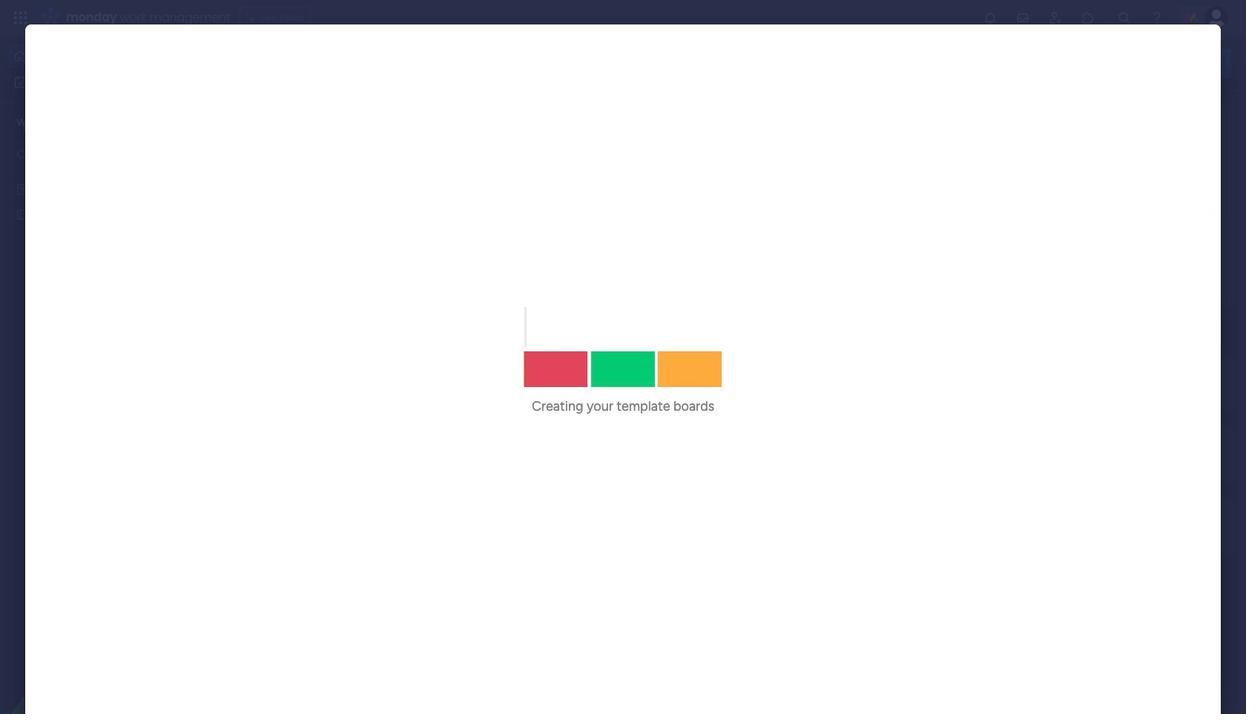 Task type: locate. For each thing, give the bounding box(es) containing it.
list box
[[0, 173, 189, 427]]

lottie animation element
[[0, 565, 189, 714]]

update feed image
[[1016, 10, 1030, 25]]

workspace selection element
[[14, 114, 118, 134]]

option
[[9, 45, 180, 68], [9, 70, 180, 93], [0, 175, 189, 178]]

monday marketplace image
[[1081, 10, 1096, 25]]

1 vertical spatial option
[[9, 70, 180, 93]]

public board image
[[16, 207, 30, 221]]

help image
[[1150, 10, 1165, 25]]

search everything image
[[1117, 10, 1132, 25]]

invite members image
[[1048, 10, 1063, 25]]

bob builder image
[[1205, 6, 1228, 30]]

workspace image
[[14, 115, 29, 131]]

see plans image
[[246, 10, 259, 26]]



Task type: describe. For each thing, give the bounding box(es) containing it.
Search in workspace field
[[31, 147, 124, 164]]

contact sales element
[[1009, 497, 1231, 556]]

quick search results list box
[[229, 139, 973, 335]]

help center element
[[1009, 425, 1231, 485]]

0 vertical spatial option
[[9, 45, 180, 68]]

lottie animation image
[[0, 565, 189, 714]]

select product image
[[13, 10, 28, 25]]

2 vertical spatial option
[[0, 175, 189, 178]]

templates image image
[[1022, 112, 1218, 214]]

notifications image
[[983, 10, 998, 25]]

getting started element
[[1009, 354, 1231, 414]]



Task type: vqa. For each thing, say whether or not it's contained in the screenshot.
LOTTIE ANIMATION ELEMENT
yes



